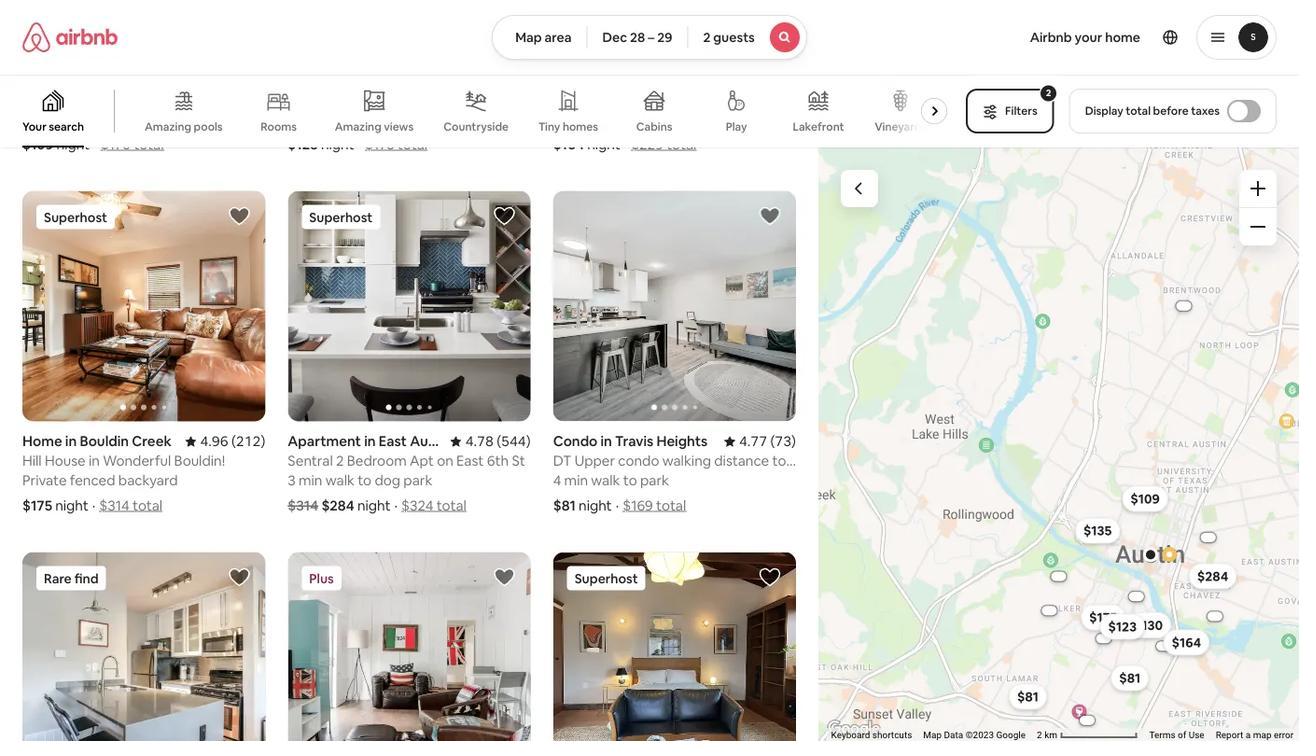 Task type: describe. For each thing, give the bounding box(es) containing it.
park inside 4 min walk to park $81 night · $169 total
[[640, 472, 669, 490]]

min inside sentral 2 bedroom apt on east 6th st 3 min walk to dog park $314 $284 night · $324 total
[[299, 472, 323, 490]]

bouldin
[[80, 432, 129, 451]]

area
[[545, 29, 572, 46]]

$175 inside button
[[1090, 609, 1118, 626]]

$175 total button
[[365, 135, 428, 153]]

use
[[1189, 730, 1205, 741]]

map for map data ©2023 google
[[924, 730, 942, 741]]

homes
[[563, 120, 599, 134]]

keyboard shortcuts
[[831, 730, 912, 741]]

$169 total button
[[623, 497, 686, 515]]

$123 button
[[1100, 614, 1146, 640]]

display total before taxes button
[[1070, 89, 1277, 134]]

$284 inside sentral 2 bedroom apt on east 6th st 3 min walk to dog park $314 $284 night · $324 total
[[322, 497, 355, 515]]

dog inside 3 min walk to dog park $164 night · $229 total
[[640, 110, 666, 128]]

group containing amazing views
[[0, 75, 955, 148]]

4.98 (305)
[[731, 71, 796, 89]]

total inside sentral 2 bedroom apt on east 6th st 3 min walk to dog park $314 $284 night · $324 total
[[437, 497, 467, 515]]

$164 inside $123 $164
[[1172, 634, 1202, 651]]

dec
[[603, 29, 627, 46]]

countryside
[[444, 120, 509, 134]]

· inside downtown retreat @ casa neuces ii 7 min walk to park $109 night · $170 total
[[94, 135, 97, 153]]

dec 28 – 29 button
[[587, 15, 688, 60]]

report a map error link
[[1216, 730, 1294, 741]]

to inside downtown retreat @ casa neuces ii 7 min walk to park $109 night · $170 total
[[92, 110, 106, 128]]

2 for 2
[[1046, 87, 1052, 99]]

4.84
[[200, 71, 228, 89]]

4.98 for 4.98 (134)
[[466, 71, 494, 89]]

bedroom
[[347, 452, 407, 470]]

–
[[648, 29, 655, 46]]

add to wishlist: apartment in east austin image
[[494, 205, 516, 227]]

$81 $130
[[1120, 617, 1163, 687]]

$123 inside $123 $164
[[1109, 618, 1137, 635]]

· inside 4 min walk to park $81 night · $169 total
[[616, 497, 619, 515]]

keyboard shortcuts button
[[831, 729, 912, 741]]

play
[[726, 120, 747, 134]]

of
[[1178, 730, 1187, 741]]

apt
[[410, 452, 434, 470]]

(134)
[[497, 71, 531, 89]]

keyboard
[[831, 730, 870, 741]]

$109 button
[[1123, 486, 1169, 512]]

(364)
[[231, 71, 265, 89]]

display
[[1086, 104, 1124, 118]]

2 guests button
[[688, 15, 807, 60]]

map area
[[516, 29, 572, 46]]

condo in travis heights
[[553, 432, 708, 451]]

29
[[657, 29, 673, 46]]

walk inside sentral 2 bedroom apt on east 6th st 3 min walk to dog park $314 $284 night · $324 total
[[326, 472, 355, 490]]

6th
[[487, 452, 509, 470]]

$123 $164
[[1109, 618, 1202, 651]]

$81 inside 4 min walk to park $81 night · $169 total
[[553, 497, 576, 515]]

$324 total button
[[402, 497, 467, 515]]

$123 inside 8 min walk to park $123 night · $175 total
[[288, 135, 318, 153]]

4.78
[[466, 432, 494, 451]]

night inside 4 min walk to park $81 night · $169 total
[[579, 497, 612, 515]]

report a map error
[[1216, 730, 1294, 741]]

park inside sentral 2 bedroom apt on east 6th st 3 min walk to dog park $314 $284 night · $324 total
[[404, 472, 433, 490]]

(544)
[[497, 432, 531, 451]]

a
[[1246, 730, 1251, 741]]

zoom out image
[[1251, 219, 1266, 234]]

map for map area
[[516, 29, 542, 46]]

east
[[457, 452, 484, 470]]

home
[[1106, 29, 1141, 46]]

· inside 3 min walk to dog park $164 night · $229 total
[[624, 135, 628, 153]]

google
[[997, 730, 1026, 741]]

$164 button
[[1164, 630, 1210, 656]]

min for 8
[[299, 110, 323, 128]]

(212)
[[231, 432, 265, 451]]

8 min walk to park $123 night · $175 total
[[288, 110, 428, 153]]

amazing views
[[335, 119, 414, 134]]

total inside home in bouldin creek hill house in wonderful bouldin! private fenced backyard $175 night · $314 total
[[132, 497, 163, 515]]

home
[[22, 432, 62, 451]]

(305)
[[762, 71, 796, 89]]

views
[[384, 119, 414, 134]]

backyard
[[118, 472, 178, 490]]

before
[[1154, 104, 1189, 118]]

add to wishlist: guesthouse in central austin image
[[759, 566, 781, 589]]

walk for 8
[[326, 110, 355, 128]]

private
[[22, 472, 67, 490]]

walk for 3
[[591, 110, 620, 128]]

min inside downtown retreat @ casa neuces ii 7 min walk to park $109 night · $170 total
[[33, 110, 57, 128]]

4 min walk to park $81 night · $169 total
[[553, 472, 686, 515]]

$314 inside sentral 2 bedroom apt on east 6th st 3 min walk to dog park $314 $284 night · $324 total
[[288, 497, 318, 515]]

add to wishlist: apartment in travis heights image
[[228, 566, 251, 589]]

night inside 3 min walk to dog park $164 night · $229 total
[[587, 135, 621, 153]]

sentral 2 bedroom apt on east 6th st 3 min walk to dog park $314 $284 night · $324 total
[[288, 452, 525, 515]]

4.77
[[739, 432, 768, 451]]

$170 total button
[[101, 135, 164, 153]]

4.98 (134)
[[466, 71, 531, 89]]

7
[[22, 110, 30, 128]]

sentral
[[288, 452, 333, 470]]

4.78 out of 5 average rating,  544 reviews image
[[451, 432, 531, 451]]

heights
[[657, 432, 708, 451]]

0 horizontal spatial $81 button
[[1009, 684, 1047, 710]]

©2023
[[966, 730, 994, 741]]

pools
[[194, 120, 223, 134]]

$109 inside downtown retreat @ casa neuces ii 7 min walk to park $109 night · $170 total
[[22, 135, 54, 153]]

$81 for $81
[[1018, 688, 1039, 705]]

$109 inside button
[[1131, 491, 1160, 507]]

in for home
[[65, 432, 77, 451]]

4.96 out of 5 average rating,  212 reviews image
[[185, 432, 265, 451]]

park inside 3 min walk to dog park $164 night · $229 total
[[669, 110, 698, 128]]

to for 8 min walk to park
[[358, 110, 372, 128]]

map data ©2023 google
[[924, 730, 1026, 741]]

guests
[[714, 29, 755, 46]]

8
[[288, 110, 296, 128]]

$169
[[623, 497, 653, 515]]



Task type: locate. For each thing, give the bounding box(es) containing it.
4.98 left (134)
[[466, 71, 494, 89]]

1 vertical spatial $164
[[1172, 634, 1202, 651]]

$164 inside 3 min walk to dog park $164 night · $229 total
[[553, 135, 584, 153]]

night down fenced
[[55, 497, 89, 515]]

0 vertical spatial $175
[[365, 135, 395, 153]]

condo
[[553, 432, 598, 451]]

$284
[[322, 497, 355, 515], [1198, 568, 1229, 585]]

1 vertical spatial 3
[[288, 472, 296, 490]]

to for 3 min walk to dog park
[[623, 110, 637, 128]]

0 horizontal spatial $81
[[553, 497, 576, 515]]

$81 down $123 $164
[[1120, 670, 1141, 687]]

4.77 out of 5 average rating,  73 reviews image
[[724, 432, 796, 451]]

2 vertical spatial $81
[[1018, 688, 1039, 705]]

4.98 for 4.98 (305)
[[731, 71, 759, 89]]

1 horizontal spatial $164
[[1172, 634, 1202, 651]]

google image
[[823, 717, 885, 741]]

2 horizontal spatial $175
[[1090, 609, 1118, 626]]

amazing for amazing pools
[[145, 120, 191, 134]]

night inside home in bouldin creek hill house in wonderful bouldin! private fenced backyard $175 night · $314 total
[[55, 497, 89, 515]]

1 horizontal spatial $123
[[1109, 618, 1137, 635]]

park down apt
[[404, 472, 433, 490]]

park
[[109, 110, 138, 128], [375, 110, 404, 128], [669, 110, 698, 128], [404, 472, 433, 490], [640, 472, 669, 490]]

$81 for $81 $130
[[1120, 670, 1141, 687]]

shortcuts
[[873, 730, 912, 741]]

0 horizontal spatial in
[[65, 432, 77, 451]]

min right 8
[[299, 110, 323, 128]]

$284 up $164 button
[[1198, 568, 1229, 585]]

28
[[630, 29, 645, 46]]

map area button
[[492, 15, 588, 60]]

3 min walk to dog park $164 night · $229 total
[[553, 110, 698, 153]]

2 inside 2 guests 'button'
[[703, 29, 711, 46]]

on
[[437, 452, 454, 470]]

to inside sentral 2 bedroom apt on east 6th st 3 min walk to dog park $314 $284 night · $324 total
[[358, 472, 372, 490]]

dog
[[640, 110, 666, 128], [375, 472, 401, 490]]

2 $314 from the left
[[288, 497, 318, 515]]

2 inside sentral 2 bedroom apt on east 6th st 3 min walk to dog park $314 $284 night · $324 total
[[336, 452, 344, 470]]

to
[[92, 110, 106, 128], [358, 110, 372, 128], [623, 110, 637, 128], [358, 472, 372, 490], [623, 472, 637, 490]]

0 vertical spatial $123
[[288, 135, 318, 153]]

display total before taxes
[[1086, 104, 1220, 118]]

night down homes at the top left of the page
[[587, 135, 621, 153]]

group
[[0, 75, 955, 148], [22, 191, 265, 422], [288, 191, 531, 422], [553, 191, 796, 422], [22, 552, 265, 741], [288, 552, 531, 741], [553, 552, 796, 741]]

1 vertical spatial $109
[[1131, 491, 1160, 507]]

0 horizontal spatial $109
[[22, 135, 54, 153]]

amazing for amazing views
[[335, 119, 382, 134]]

0 horizontal spatial $123
[[288, 135, 318, 153]]

0 horizontal spatial dog
[[375, 472, 401, 490]]

4.78 (544)
[[466, 432, 531, 451]]

1 $314 from the left
[[99, 497, 129, 515]]

$284 button
[[1189, 563, 1237, 589]]

1 horizontal spatial 3
[[553, 110, 561, 128]]

$284 down the sentral
[[322, 497, 355, 515]]

dog inside sentral 2 bedroom apt on east 6th st 3 min walk to dog park $314 $284 night · $324 total
[[375, 472, 401, 490]]

· down amazing views at the left top
[[358, 135, 361, 153]]

1 horizontal spatial $314
[[288, 497, 318, 515]]

total inside button
[[1126, 104, 1151, 118]]

total right $169
[[656, 497, 686, 515]]

· left $324
[[395, 497, 398, 515]]

add to wishlist: condo in travis heights image
[[759, 205, 781, 227]]

0 vertical spatial map
[[516, 29, 542, 46]]

to inside 4 min walk to park $81 night · $169 total
[[623, 472, 637, 490]]

1 horizontal spatial $81 button
[[1111, 665, 1149, 691]]

cabins
[[636, 120, 673, 134]]

$81 down "4"
[[553, 497, 576, 515]]

total left the before
[[1126, 104, 1151, 118]]

neuces
[[199, 90, 247, 109]]

$81 button down $123 $164
[[1111, 665, 1149, 691]]

3 inside 3 min walk to dog park $164 night · $229 total
[[553, 110, 561, 128]]

st
[[512, 452, 525, 470]]

$130
[[1134, 617, 1163, 634]]

filters button
[[966, 89, 1055, 134]]

in up fenced
[[89, 452, 100, 470]]

0 vertical spatial $109
[[22, 135, 54, 153]]

4.98 out of 5 average rating,  305 reviews image
[[716, 71, 796, 89]]

2 left guests
[[703, 29, 711, 46]]

terms of use link
[[1150, 730, 1205, 741]]

google map
showing 27 stays. region
[[819, 148, 1300, 741]]

none search field containing map area
[[492, 15, 807, 60]]

1 horizontal spatial $175
[[365, 135, 395, 153]]

1 vertical spatial $81
[[1120, 670, 1141, 687]]

1 horizontal spatial 4.98
[[731, 71, 759, 89]]

$229 total button
[[631, 135, 697, 153]]

park up $175 total button
[[375, 110, 404, 128]]

creek
[[132, 432, 172, 451]]

airbnb your home link
[[1019, 18, 1152, 57]]

0 horizontal spatial $164
[[553, 135, 584, 153]]

0 horizontal spatial $175
[[22, 497, 52, 515]]

min inside 4 min walk to park $81 night · $169 total
[[564, 472, 588, 490]]

$175 inside home in bouldin creek hill house in wonderful bouldin! private fenced backyard $175 night · $314 total
[[22, 497, 52, 515]]

your
[[1075, 29, 1103, 46]]

$314 inside home in bouldin creek hill house in wonderful bouldin! private fenced backyard $175 night · $314 total
[[99, 497, 129, 515]]

$135 button
[[1076, 518, 1121, 544]]

2 right the sentral
[[336, 452, 344, 470]]

2 left km
[[1037, 730, 1043, 741]]

downtown retreat @ casa neuces ii 7 min walk to park $109 night · $170 total
[[22, 90, 257, 153]]

to for 4 min walk to park
[[623, 472, 637, 490]]

0 horizontal spatial 3
[[288, 472, 296, 490]]

$175 down amazing views at the left top
[[365, 135, 395, 153]]

total down cabins
[[667, 135, 697, 153]]

error
[[1274, 730, 1294, 741]]

filters
[[1006, 104, 1038, 118]]

min right "4"
[[564, 472, 588, 490]]

night down search
[[57, 135, 90, 153]]

·
[[94, 135, 97, 153], [358, 135, 361, 153], [624, 135, 628, 153], [92, 497, 96, 515], [395, 497, 398, 515], [616, 497, 619, 515]]

walk inside 8 min walk to park $123 night · $175 total
[[326, 110, 355, 128]]

to up $169
[[623, 472, 637, 490]]

$109
[[22, 135, 54, 153], [1131, 491, 1160, 507]]

2 horizontal spatial in
[[601, 432, 612, 451]]

terms
[[1150, 730, 1176, 741]]

vineyards
[[875, 120, 927, 134]]

in left travis
[[601, 432, 612, 451]]

total inside downtown retreat @ casa neuces ii 7 min walk to park $109 night · $170 total
[[134, 135, 164, 153]]

map left area
[[516, 29, 542, 46]]

$175 down private
[[22, 497, 52, 515]]

walk inside 3 min walk to dog park $164 night · $229 total
[[591, 110, 620, 128]]

add to wishlist: home in bouldin creek image
[[228, 205, 251, 227]]

house
[[45, 452, 86, 470]]

$175 inside 8 min walk to park $123 night · $175 total
[[365, 135, 395, 153]]

3 inside sentral 2 bedroom apt on east 6th st 3 min walk to dog park $314 $284 night · $324 total
[[288, 472, 296, 490]]

night left $324
[[358, 497, 391, 515]]

0 vertical spatial $284
[[322, 497, 355, 515]]

2 km
[[1037, 730, 1060, 741]]

· down fenced
[[92, 497, 96, 515]]

walk inside downtown retreat @ casa neuces ii 7 min walk to park $109 night · $170 total
[[60, 110, 89, 128]]

min for 4
[[564, 472, 588, 490]]

2 down airbnb
[[1046, 87, 1052, 99]]

total right $324
[[437, 497, 467, 515]]

min down the sentral
[[299, 472, 323, 490]]

total down backyard
[[132, 497, 163, 515]]

walk for 4
[[591, 472, 620, 490]]

$81 up google at the bottom right
[[1018, 688, 1039, 705]]

walk inside 4 min walk to park $81 night · $169 total
[[591, 472, 620, 490]]

1 vertical spatial $284
[[1198, 568, 1229, 585]]

1 vertical spatial $123
[[1109, 618, 1137, 635]]

add to wishlist: home in bouldin creek image
[[494, 566, 516, 589]]

None search field
[[492, 15, 807, 60]]

tiny homes
[[539, 120, 599, 134]]

walk left cabins
[[591, 110, 620, 128]]

casa
[[164, 90, 196, 109]]

map left 'data'
[[924, 730, 942, 741]]

$175 left $130
[[1090, 609, 1118, 626]]

$229
[[631, 135, 664, 153]]

in up house
[[65, 432, 77, 451]]

0 vertical spatial $81
[[553, 497, 576, 515]]

1 horizontal spatial amazing
[[335, 119, 382, 134]]

fenced
[[70, 472, 115, 490]]

· left "$170"
[[94, 135, 97, 153]]

to down bedroom
[[358, 472, 372, 490]]

profile element
[[830, 0, 1277, 75]]

2 4.98 from the left
[[731, 71, 759, 89]]

4.84 out of 5 average rating,  364 reviews image
[[185, 71, 265, 89]]

4.96 (212)
[[200, 432, 265, 451]]

your
[[22, 120, 46, 134]]

3 left homes at the top left of the page
[[553, 110, 561, 128]]

night left $169
[[579, 497, 612, 515]]

1 horizontal spatial in
[[89, 452, 100, 470]]

rooms
[[261, 120, 297, 134]]

2 for 2 guests
[[703, 29, 711, 46]]

walk right 8
[[326, 110, 355, 128]]

travis
[[615, 432, 654, 451]]

1 horizontal spatial map
[[924, 730, 942, 741]]

night inside downtown retreat @ casa neuces ii 7 min walk to park $109 night · $170 total
[[57, 135, 90, 153]]

$81
[[553, 497, 576, 515], [1120, 670, 1141, 687], [1018, 688, 1039, 705]]

park up the $169 total button
[[640, 472, 669, 490]]

· left $169
[[616, 497, 619, 515]]

report
[[1216, 730, 1244, 741]]

min right 7
[[33, 110, 57, 128]]

$314 down fenced
[[99, 497, 129, 515]]

taxes
[[1191, 104, 1220, 118]]

$164 down tiny homes
[[553, 135, 584, 153]]

airbnb your home
[[1030, 29, 1141, 46]]

dog up $229
[[640, 110, 666, 128]]

$81 button up google at the bottom right
[[1009, 684, 1047, 710]]

0 vertical spatial dog
[[640, 110, 666, 128]]

$164 right $130 button
[[1172, 634, 1202, 651]]

park inside downtown retreat @ casa neuces ii 7 min walk to park $109 night · $170 total
[[109, 110, 138, 128]]

lakefront
[[793, 120, 845, 134]]

$135
[[1084, 522, 1112, 539]]

1 4.98 from the left
[[466, 71, 494, 89]]

map inside button
[[516, 29, 542, 46]]

total right "$170"
[[134, 135, 164, 153]]

@
[[147, 90, 161, 109]]

zoom in image
[[1251, 181, 1266, 196]]

to up $229
[[623, 110, 637, 128]]

park inside 8 min walk to park $123 night · $175 total
[[375, 110, 404, 128]]

3 down the sentral
[[288, 472, 296, 490]]

night inside sentral 2 bedroom apt on east 6th st 3 min walk to dog park $314 $284 night · $324 total
[[358, 497, 391, 515]]

· inside sentral 2 bedroom apt on east 6th st 3 min walk to dog park $314 $284 night · $324 total
[[395, 497, 398, 515]]

bouldin!
[[174, 452, 225, 470]]

data
[[944, 730, 964, 741]]

2 inside 2 km button
[[1037, 730, 1043, 741]]

$175 button
[[1081, 605, 1126, 631]]

to down retreat
[[92, 110, 106, 128]]

1 horizontal spatial $81
[[1018, 688, 1039, 705]]

4.77 (73)
[[739, 432, 796, 451]]

4
[[553, 472, 561, 490]]

0 horizontal spatial $314
[[99, 497, 129, 515]]

hill
[[22, 452, 42, 470]]

1 horizontal spatial $284
[[1198, 568, 1229, 585]]

wonderful
[[103, 452, 171, 470]]

to inside 3 min walk to dog park $164 night · $229 total
[[623, 110, 637, 128]]

· left $229
[[624, 135, 628, 153]]

walk down downtown
[[60, 110, 89, 128]]

park down retreat
[[109, 110, 138, 128]]

1 horizontal spatial dog
[[640, 110, 666, 128]]

total inside 3 min walk to dog park $164 night · $229 total
[[667, 135, 697, 153]]

0 horizontal spatial map
[[516, 29, 542, 46]]

0 vertical spatial $164
[[553, 135, 584, 153]]

park up $229 total button
[[669, 110, 698, 128]]

1 vertical spatial $175
[[22, 497, 52, 515]]

0 horizontal spatial 4.98
[[466, 71, 494, 89]]

1 horizontal spatial $109
[[1131, 491, 1160, 507]]

map
[[516, 29, 542, 46], [924, 730, 942, 741]]

2 guests
[[703, 29, 755, 46]]

2
[[703, 29, 711, 46], [1046, 87, 1052, 99], [336, 452, 344, 470], [1037, 730, 1043, 741]]

$314 down the sentral
[[288, 497, 318, 515]]

amazing pools
[[145, 120, 223, 134]]

walk down condo in travis heights
[[591, 472, 620, 490]]

to left views
[[358, 110, 372, 128]]

amazing left views
[[335, 119, 382, 134]]

$164
[[553, 135, 584, 153], [1172, 634, 1202, 651]]

3
[[553, 110, 561, 128], [288, 472, 296, 490]]

night inside 8 min walk to park $123 night · $175 total
[[321, 135, 354, 153]]

$314 total button
[[99, 497, 163, 515]]

1 vertical spatial map
[[924, 730, 942, 741]]

· inside home in bouldin creek hill house in wonderful bouldin! private fenced backyard $175 night · $314 total
[[92, 497, 96, 515]]

to inside 8 min walk to park $123 night · $175 total
[[358, 110, 372, 128]]

walk
[[60, 110, 89, 128], [326, 110, 355, 128], [591, 110, 620, 128], [326, 472, 355, 490], [591, 472, 620, 490]]

0 horizontal spatial amazing
[[145, 120, 191, 134]]

1 vertical spatial dog
[[375, 472, 401, 490]]

2 horizontal spatial $81
[[1120, 670, 1141, 687]]

amazing down the casa
[[145, 120, 191, 134]]

min
[[33, 110, 57, 128], [299, 110, 323, 128], [564, 110, 588, 128], [299, 472, 323, 490], [564, 472, 588, 490]]

0 horizontal spatial $284
[[322, 497, 355, 515]]

2 for 2 km
[[1037, 730, 1043, 741]]

dog down bedroom
[[375, 472, 401, 490]]

$284 inside button
[[1198, 568, 1229, 585]]

total down views
[[398, 135, 428, 153]]

min inside 3 min walk to dog park $164 night · $229 total
[[564, 110, 588, 128]]

$81 inside $81 $130
[[1120, 670, 1141, 687]]

night down amazing views at the left top
[[321, 135, 354, 153]]

4.98 left (305)
[[731, 71, 759, 89]]

amazing
[[335, 119, 382, 134], [145, 120, 191, 134]]

4.98 out of 5 average rating,  134 reviews image
[[451, 71, 531, 89]]

in for condo
[[601, 432, 612, 451]]

total inside 4 min walk to park $81 night · $169 total
[[656, 497, 686, 515]]

walk down the sentral
[[326, 472, 355, 490]]

$123
[[288, 135, 318, 153], [1109, 618, 1137, 635]]

km
[[1045, 730, 1058, 741]]

$81 button
[[1111, 665, 1149, 691], [1009, 684, 1047, 710]]

ii
[[250, 90, 257, 109]]

· inside 8 min walk to park $123 night · $175 total
[[358, 135, 361, 153]]

min inside 8 min walk to park $123 night · $175 total
[[299, 110, 323, 128]]

total inside 8 min walk to park $123 night · $175 total
[[398, 135, 428, 153]]

min for 3
[[564, 110, 588, 128]]

2 vertical spatial $175
[[1090, 609, 1118, 626]]

min right 'tiny'
[[564, 110, 588, 128]]

4.84 (364)
[[200, 71, 265, 89]]

0 vertical spatial 3
[[553, 110, 561, 128]]



Task type: vqa. For each thing, say whether or not it's contained in the screenshot.
we
no



